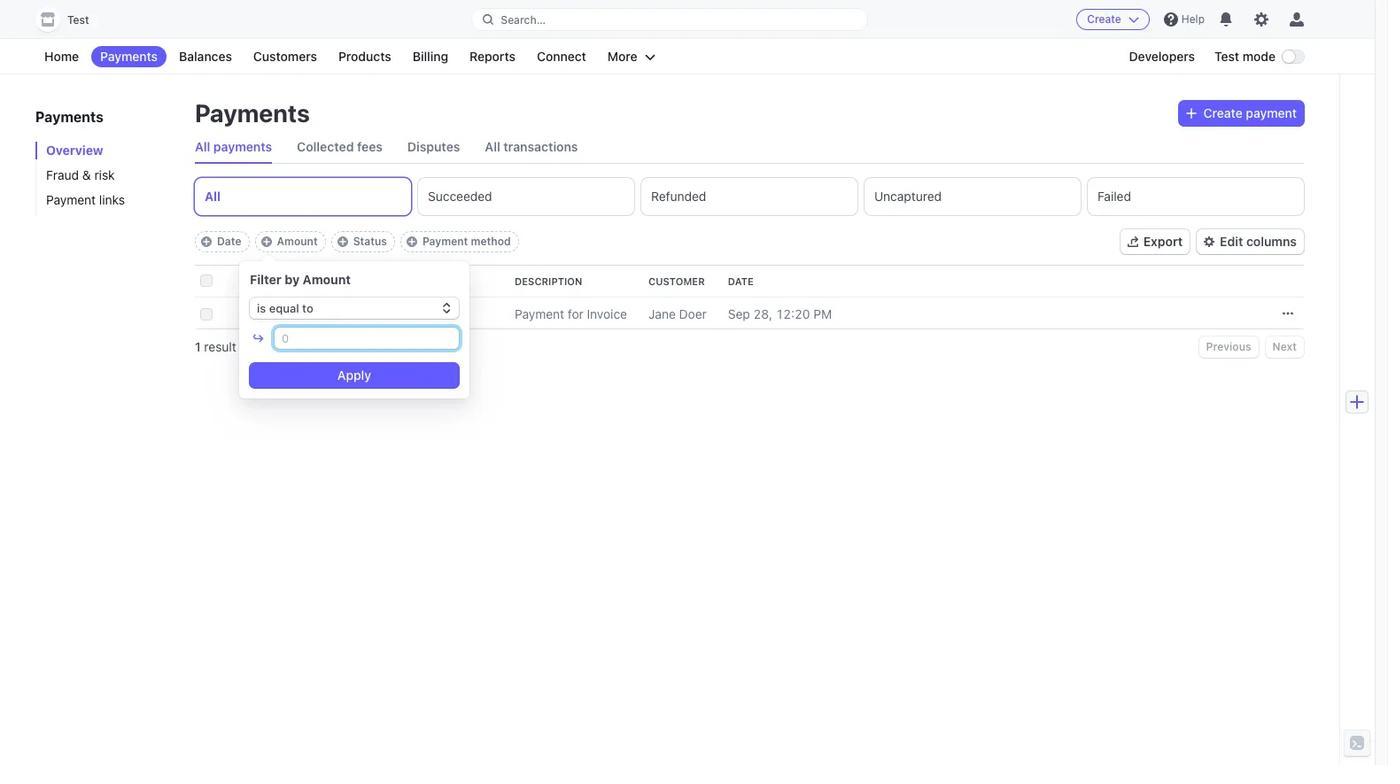 Task type: locate. For each thing, give the bounding box(es) containing it.
test button
[[35, 7, 107, 32]]

1 horizontal spatial create
[[1204, 105, 1243, 121]]

jane doer link
[[649, 299, 728, 328]]

test for test
[[67, 13, 89, 27]]

2 tab list from the top
[[195, 178, 1305, 215]]

add date image
[[201, 237, 212, 247]]

usd link
[[326, 299, 373, 328]]

apply button
[[250, 363, 459, 388]]

products link
[[330, 46, 400, 67]]

Select Item checkbox
[[200, 308, 213, 321]]

risk
[[94, 168, 115, 183]]

usd
[[326, 306, 352, 321]]

create right svg icon
[[1204, 105, 1243, 121]]

jane doer
[[649, 306, 707, 321]]

all for all transactions
[[485, 139, 501, 154]]

1 vertical spatial create
[[1204, 105, 1243, 121]]

0 vertical spatial test
[[67, 13, 89, 27]]

home link
[[35, 46, 88, 67]]

billing link
[[404, 46, 457, 67]]

create payment
[[1204, 105, 1298, 121]]

edit columns
[[1221, 234, 1298, 249]]

method
[[471, 235, 511, 248]]

2 horizontal spatial payment
[[515, 306, 565, 321]]

columns
[[1247, 234, 1298, 249]]

incomplete
[[380, 307, 438, 320]]

home
[[44, 49, 79, 64]]

mode
[[1243, 49, 1276, 64]]

date up sep
[[728, 276, 754, 287]]

1 horizontal spatial payment
[[423, 235, 468, 248]]

payments right home
[[100, 49, 158, 64]]

test
[[67, 13, 89, 27], [1215, 49, 1240, 64]]

all payments
[[195, 139, 272, 154]]

Search… search field
[[473, 8, 867, 31]]

test left mode
[[1215, 49, 1240, 64]]

payment
[[1247, 105, 1298, 121]]

customers
[[253, 49, 317, 64]]

payment right add payment method icon
[[423, 235, 468, 248]]

fraud & risk link
[[35, 167, 177, 184]]

&
[[82, 168, 91, 183]]

fees
[[357, 139, 383, 154]]

date
[[217, 235, 242, 248], [728, 276, 754, 287]]

all
[[195, 139, 210, 154], [485, 139, 501, 154], [205, 189, 221, 204]]

0 vertical spatial tab list
[[195, 131, 1305, 164]]

payment for invoice link
[[515, 299, 649, 328]]

date right 'add date' icon
[[217, 235, 242, 248]]

amount right "add amount" icon
[[277, 235, 318, 248]]

test up home
[[67, 13, 89, 27]]

1 horizontal spatial test
[[1215, 49, 1240, 64]]

test inside 'button'
[[67, 13, 89, 27]]

payments
[[100, 49, 158, 64], [195, 98, 310, 128], [35, 109, 104, 125]]

sep 28, 12:20 pm
[[728, 306, 832, 321]]

toolbar containing date
[[195, 231, 519, 253]]

0 horizontal spatial test
[[67, 13, 89, 27]]

customer
[[649, 276, 705, 287]]

payment links link
[[35, 191, 177, 209]]

all inside "link"
[[205, 189, 221, 204]]

1 tab list from the top
[[195, 131, 1305, 164]]

create
[[1088, 12, 1122, 26], [1204, 105, 1243, 121]]

payment down description
[[515, 306, 565, 321]]

search…
[[501, 13, 546, 26]]

tab list containing all payments
[[195, 131, 1305, 164]]

test for test mode
[[1215, 49, 1240, 64]]

0 vertical spatial payment
[[46, 192, 96, 207]]

collected fees link
[[297, 131, 383, 163]]

filter
[[250, 272, 282, 287]]

pm
[[814, 306, 832, 321]]

payment links
[[46, 192, 125, 207]]

help button
[[1158, 5, 1213, 34]]

create inside "popup button"
[[1204, 105, 1243, 121]]

succeeded
[[428, 189, 492, 204]]

transactions
[[504, 139, 578, 154]]

0 horizontal spatial create
[[1088, 12, 1122, 26]]

0 horizontal spatial date
[[217, 235, 242, 248]]

products
[[339, 49, 392, 64]]

1 vertical spatial tab list
[[195, 178, 1305, 215]]

0 vertical spatial date
[[217, 235, 242, 248]]

toolbar
[[195, 231, 519, 253]]

$5,868.00 link
[[241, 299, 326, 328]]

all left the transactions
[[485, 139, 501, 154]]

more button
[[599, 46, 664, 67]]

payment
[[46, 192, 96, 207], [423, 235, 468, 248], [515, 306, 565, 321]]

create up developers link
[[1088, 12, 1122, 26]]

1 vertical spatial payment
[[423, 235, 468, 248]]

payments up payments
[[195, 98, 310, 128]]

1
[[195, 339, 201, 355]]

tab list
[[195, 131, 1305, 164], [195, 178, 1305, 215]]

export button
[[1121, 230, 1191, 254]]

next
[[1273, 340, 1298, 354]]

1 vertical spatial date
[[728, 276, 754, 287]]

0 number field
[[275, 328, 459, 349]]

0 horizontal spatial payment
[[46, 192, 96, 207]]

$5,868.00
[[241, 306, 305, 321]]

payment down fraud
[[46, 192, 96, 207]]

previous
[[1207, 340, 1252, 354]]

developers link
[[1121, 46, 1205, 67]]

all left payments
[[195, 139, 210, 154]]

fraud
[[46, 168, 79, 183]]

all up 'add date' icon
[[205, 189, 221, 204]]

succeeded link
[[418, 178, 635, 215]]

1 vertical spatial test
[[1215, 49, 1240, 64]]

previous button
[[1200, 337, 1259, 358]]

jane
[[649, 306, 676, 321]]

result
[[204, 339, 236, 355]]

failed
[[1098, 189, 1132, 204]]

doer
[[680, 306, 707, 321]]

payments up 'overview'
[[35, 109, 104, 125]]

overview
[[46, 143, 103, 158]]

create inside button
[[1088, 12, 1122, 26]]

2 vertical spatial payment
[[515, 306, 565, 321]]

payment inside toolbar
[[423, 235, 468, 248]]

0 vertical spatial create
[[1088, 12, 1122, 26]]

payment for payment for invoice
[[515, 306, 565, 321]]



Task type: describe. For each thing, give the bounding box(es) containing it.
add payment method image
[[407, 237, 417, 247]]

add amount image
[[261, 237, 272, 247]]

edit
[[1221, 234, 1244, 249]]

billing
[[413, 49, 449, 64]]

payment for invoice
[[515, 306, 628, 321]]

sep
[[728, 306, 751, 321]]

invoice
[[587, 306, 628, 321]]

customers link
[[245, 46, 326, 67]]

help
[[1182, 12, 1205, 26]]

reports
[[470, 49, 516, 64]]

for
[[568, 306, 584, 321]]

svg image
[[1187, 108, 1197, 119]]

1 result
[[195, 339, 236, 355]]

more
[[608, 49, 638, 64]]

by
[[285, 272, 300, 287]]

fraud & risk
[[46, 168, 115, 183]]

connect link
[[528, 46, 596, 67]]

uncaptured
[[875, 189, 942, 204]]

create for create
[[1088, 12, 1122, 26]]

1 horizontal spatial date
[[728, 276, 754, 287]]

filter by amount
[[250, 272, 351, 287]]

amount right by
[[303, 272, 351, 287]]

sep 28, 12:20 pm link
[[728, 299, 1276, 328]]

all transactions link
[[485, 131, 578, 163]]

12:20
[[776, 306, 811, 321]]

amount up $5,868.00 'link'
[[260, 276, 305, 287]]

create payment button
[[1179, 101, 1305, 126]]

disputes
[[408, 139, 460, 154]]

refunded link
[[642, 178, 858, 215]]

failed link
[[1088, 178, 1305, 215]]

all payments link
[[195, 131, 272, 163]]

description
[[515, 276, 583, 287]]

apply
[[338, 368, 371, 383]]

reports link
[[461, 46, 525, 67]]

payments link
[[91, 46, 167, 67]]

edit columns button
[[1198, 230, 1305, 254]]

balances link
[[170, 46, 241, 67]]

collected fees
[[297, 139, 383, 154]]

uncaptured link
[[865, 178, 1081, 215]]

collected
[[297, 139, 354, 154]]

tab list containing all
[[195, 178, 1305, 215]]

create button
[[1077, 9, 1150, 30]]

disputes link
[[408, 131, 460, 163]]

all for all payments
[[195, 139, 210, 154]]

28,
[[754, 306, 773, 321]]

balances
[[179, 49, 232, 64]]

all transactions
[[485, 139, 578, 154]]

links
[[99, 192, 125, 207]]

payment method
[[423, 235, 511, 248]]

developers
[[1130, 49, 1196, 64]]

incomplete link
[[373, 298, 515, 330]]

overview link
[[35, 142, 177, 160]]

create for create payment
[[1204, 105, 1243, 121]]

test mode
[[1215, 49, 1276, 64]]

all link
[[195, 178, 411, 215]]

Select All checkbox
[[200, 275, 213, 287]]

payment for payment method
[[423, 235, 468, 248]]

status
[[353, 235, 387, 248]]

next button
[[1266, 337, 1305, 358]]

add status image
[[337, 237, 348, 247]]

refunded
[[651, 189, 707, 204]]

payment for payment links
[[46, 192, 96, 207]]

connect
[[537, 49, 587, 64]]

export
[[1144, 234, 1183, 249]]

Search… text field
[[473, 8, 867, 31]]

payments
[[214, 139, 272, 154]]



Task type: vqa. For each thing, say whether or not it's contained in the screenshot.
Subscriptions,
no



